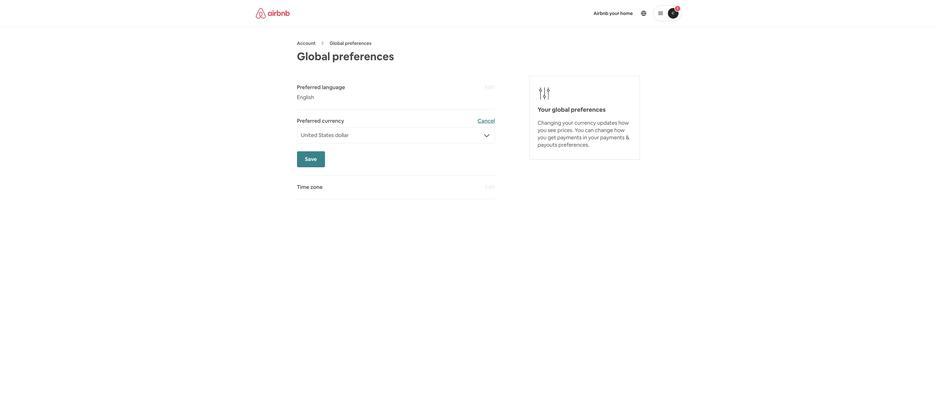 Task type: describe. For each thing, give the bounding box(es) containing it.
0 vertical spatial global preferences
[[330, 40, 372, 46]]

see
[[548, 127, 556, 134]]

1 edit button from the top
[[485, 84, 495, 91]]

airbnb your home
[[594, 10, 633, 16]]

2 vertical spatial your
[[588, 134, 599, 141]]

can
[[585, 127, 594, 134]]

1 vertical spatial how
[[614, 127, 625, 134]]

zone
[[311, 184, 323, 191]]

2 payments from the left
[[600, 134, 625, 141]]

2 you from the top
[[538, 134, 547, 141]]

english
[[297, 94, 314, 101]]

profile element
[[477, 0, 682, 27]]

your for changing
[[563, 119, 573, 126]]

your
[[538, 106, 551, 113]]

1 payments from the left
[[557, 134, 582, 141]]

1 you from the top
[[538, 127, 547, 134]]

0 vertical spatial global
[[330, 40, 344, 46]]

edit for 2nd edit button from the bottom of the page
[[485, 84, 495, 91]]

in
[[583, 134, 587, 141]]

preferred for preferred currency
[[297, 117, 321, 124]]

cancel button
[[478, 117, 495, 125]]

1
[[677, 6, 678, 11]]

0 vertical spatial preferences
[[345, 40, 372, 46]]

2 vertical spatial preferences
[[571, 106, 606, 113]]

home
[[620, 10, 633, 16]]

updates
[[597, 119, 617, 126]]

preferred for preferred language english
[[297, 84, 321, 91]]



Task type: vqa. For each thing, say whether or not it's contained in the screenshot.
see
yes



Task type: locate. For each thing, give the bounding box(es) containing it.
1 button
[[653, 5, 682, 21]]

2 preferred from the top
[[297, 117, 321, 124]]

0 horizontal spatial payments
[[557, 134, 582, 141]]

0 vertical spatial edit button
[[485, 84, 495, 91]]

edit for 2nd edit button from the top
[[485, 184, 495, 191]]

language
[[322, 84, 345, 91]]

edit button
[[485, 84, 495, 91], [485, 184, 495, 191]]

currency inside changing your currency updates how you see prices. you can change how you get payments in your payments & payouts preferences.
[[575, 119, 596, 126]]

preferred
[[297, 84, 321, 91], [297, 117, 321, 124]]

global
[[552, 106, 570, 113]]

save button
[[297, 151, 325, 167]]

1 horizontal spatial currency
[[575, 119, 596, 126]]

1 edit from the top
[[485, 84, 495, 91]]

your for airbnb
[[610, 10, 619, 16]]

you up payouts
[[538, 134, 547, 141]]

preferred inside preferred language english
[[297, 84, 321, 91]]

time zone
[[297, 184, 323, 191]]

0 vertical spatial preferred
[[297, 84, 321, 91]]

global
[[330, 40, 344, 46], [297, 50, 330, 63]]

0 vertical spatial your
[[610, 10, 619, 16]]

you
[[538, 127, 547, 134], [538, 134, 547, 141]]

how
[[619, 119, 629, 126], [614, 127, 625, 134]]

currency down preferred language english
[[322, 117, 344, 124]]

2 edit from the top
[[485, 184, 495, 191]]

1 vertical spatial you
[[538, 134, 547, 141]]

your global preferences
[[538, 106, 606, 113]]

your left home
[[610, 10, 619, 16]]

2 horizontal spatial your
[[610, 10, 619, 16]]

how up &
[[619, 119, 629, 126]]

preferred down "english"
[[297, 117, 321, 124]]

1 vertical spatial global
[[297, 50, 330, 63]]

1 preferred from the top
[[297, 84, 321, 91]]

0 vertical spatial how
[[619, 119, 629, 126]]

0 vertical spatial you
[[538, 127, 547, 134]]

airbnb your home link
[[590, 6, 637, 20]]

your inside "link"
[[610, 10, 619, 16]]

1 vertical spatial preferred
[[297, 117, 321, 124]]

account link
[[297, 40, 316, 46]]

payments
[[557, 134, 582, 141], [600, 134, 625, 141]]

currency up can
[[575, 119, 596, 126]]

changing your currency updates how you see prices. you can change how you get payments in your payments & payouts preferences.
[[538, 119, 630, 148]]

get
[[548, 134, 556, 141]]

payments down prices.
[[557, 134, 582, 141]]

0 horizontal spatial currency
[[322, 117, 344, 124]]

currency
[[322, 117, 344, 124], [575, 119, 596, 126]]

1 vertical spatial edit
[[485, 184, 495, 191]]

1 horizontal spatial payments
[[600, 134, 625, 141]]

your
[[610, 10, 619, 16], [563, 119, 573, 126], [588, 134, 599, 141]]

preferred currency
[[297, 117, 344, 124]]

&
[[626, 134, 630, 141]]

time
[[297, 184, 309, 191]]

1 vertical spatial edit button
[[485, 184, 495, 191]]

global preferences
[[330, 40, 372, 46], [297, 50, 394, 63]]

0 vertical spatial edit
[[485, 84, 495, 91]]

global right account
[[330, 40, 344, 46]]

your up prices.
[[563, 119, 573, 126]]

global down account
[[297, 50, 330, 63]]

preferred up "english"
[[297, 84, 321, 91]]

1 vertical spatial your
[[563, 119, 573, 126]]

2 edit button from the top
[[485, 184, 495, 191]]

preferred language english
[[297, 84, 345, 101]]

edit
[[485, 84, 495, 91], [485, 184, 495, 191]]

1 vertical spatial preferences
[[332, 50, 394, 63]]

prices.
[[558, 127, 574, 134]]

your down can
[[588, 134, 599, 141]]

1 horizontal spatial your
[[588, 134, 599, 141]]

account
[[297, 40, 316, 46]]

payments down change on the top right of page
[[600, 134, 625, 141]]

save
[[305, 156, 317, 163]]

changing
[[538, 119, 561, 126]]

cancel
[[478, 117, 495, 124]]

payouts
[[538, 141, 557, 148]]

you
[[575, 127, 584, 134]]

you left the see
[[538, 127, 547, 134]]

airbnb
[[594, 10, 609, 16]]

0 horizontal spatial your
[[563, 119, 573, 126]]

preferences
[[345, 40, 372, 46], [332, 50, 394, 63], [571, 106, 606, 113]]

1 vertical spatial global preferences
[[297, 50, 394, 63]]

change
[[595, 127, 613, 134]]

preferences.
[[559, 141, 589, 148]]

how down updates
[[614, 127, 625, 134]]



